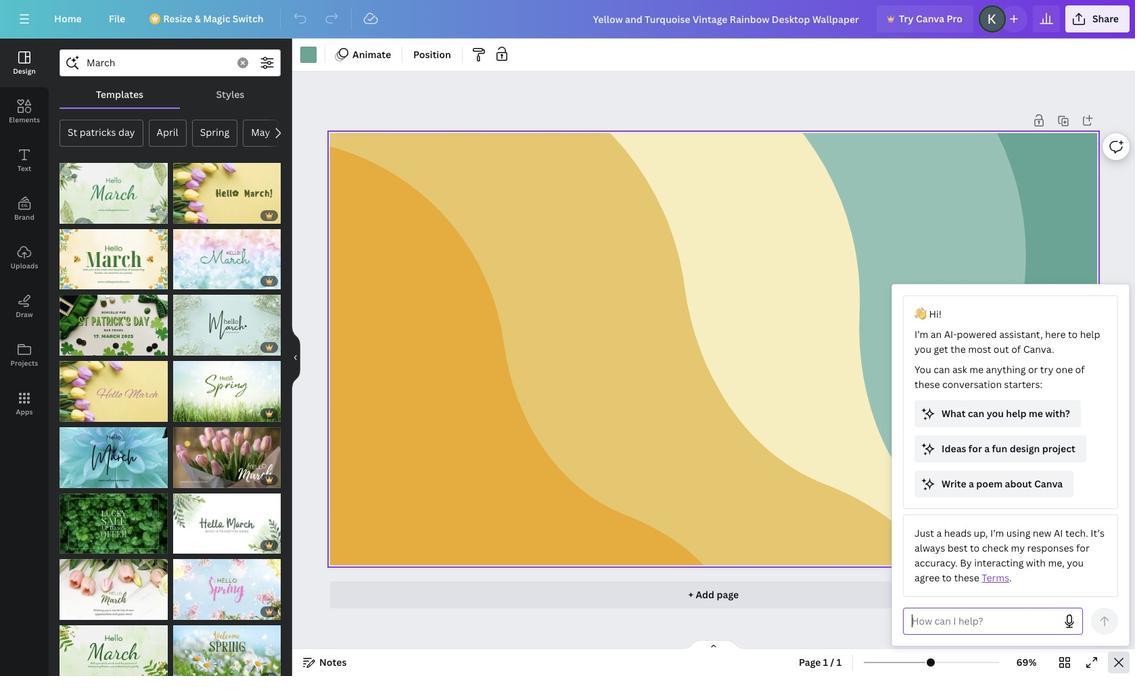 Task type: describe. For each thing, give the bounding box(es) containing it.
accuracy.
[[915, 557, 958, 570]]

with?
[[1046, 407, 1071, 420]]

share
[[1093, 12, 1119, 25]]

always
[[915, 542, 946, 555]]

design button
[[0, 39, 49, 87]]

what can you help me with? button
[[915, 401, 1081, 428]]

green and yellow natural welcome spring season facebook cover group
[[173, 618, 281, 677]]

ai-
[[945, 328, 957, 341]]

resize & magic switch button
[[142, 5, 275, 32]]

👋 hi!
[[915, 308, 942, 321]]

tech.
[[1066, 527, 1089, 540]]

yellow modern hello march facebook cover image
[[60, 362, 168, 422]]

templates
[[96, 88, 144, 101]]

you can ask me anything or try one of these conversation starters:
[[915, 363, 1085, 391]]

my
[[1011, 542, 1025, 555]]

green light green abstract hello march facebook cover image
[[173, 295, 281, 356]]

green simple shamrock st patrick's day pub event facebook cover image
[[60, 295, 168, 356]]

animate
[[353, 48, 391, 61]]

green lucky clover sale facebook cover group
[[60, 486, 168, 555]]

home
[[54, 12, 82, 25]]

pro
[[947, 12, 963, 25]]

write a poem about canva button
[[915, 471, 1074, 498]]

canva assistant image
[[1096, 610, 1113, 626]]

show pages image
[[682, 640, 747, 651]]

here
[[1046, 328, 1066, 341]]

resize & magic switch
[[163, 12, 264, 25]]

you inside just a heads up, i'm using new ai tech. it's always best to check my responses for accuracy. by interacting with me, you agree to these
[[1067, 557, 1084, 570]]

heads
[[945, 527, 972, 540]]

animate button
[[331, 44, 397, 66]]

green watercolor hello march facebook cover image
[[60, 626, 168, 677]]

switch
[[233, 12, 264, 25]]

magic
[[203, 12, 230, 25]]

or
[[1029, 363, 1039, 376]]

assistant,
[[1000, 328, 1043, 341]]

ask
[[953, 363, 968, 376]]

can for you
[[934, 363, 951, 376]]

these inside you can ask me anything or try one of these conversation starters:
[[915, 378, 940, 391]]

what
[[942, 407, 966, 420]]

&
[[195, 12, 201, 25]]

yellow modern hello march facebook cover group
[[60, 353, 168, 422]]

for inside just a heads up, i'm using new ai tech. it's always best to check my responses for accuracy. by interacting with me, you agree to these
[[1077, 542, 1090, 555]]

yellow green colorful hello march facebook cover group
[[173, 155, 281, 224]]

day
[[118, 126, 135, 139]]

help inside i'm an ai-powered assistant, here to help you get the most out of canva.
[[1081, 328, 1101, 341]]

terms
[[982, 572, 1010, 585]]

green and yellow illustration hello march facebook cover group
[[60, 221, 168, 290]]

spring
[[200, 126, 230, 139]]

projects button
[[0, 331, 49, 380]]

0 horizontal spatial to
[[943, 572, 952, 585]]

an
[[931, 328, 942, 341]]

conversation
[[943, 378, 1002, 391]]

2 1 from the left
[[837, 656, 842, 669]]

blue and pink natural hello spring facebook cover group
[[173, 552, 281, 621]]

with
[[1027, 557, 1046, 570]]

i'm inside i'm an ai-powered assistant, here to help you get the most out of canva.
[[915, 328, 929, 341]]

a for heads
[[937, 527, 942, 540]]

write a poem about canva
[[942, 478, 1063, 491]]

assistant panel dialog
[[892, 284, 1130, 647]]

69%
[[1017, 656, 1037, 669]]

text
[[17, 164, 31, 173]]

poem
[[977, 478, 1003, 491]]

styles button
[[180, 82, 281, 108]]

one
[[1056, 363, 1074, 376]]

styles
[[216, 88, 245, 101]]

me inside you can ask me anything or try one of these conversation starters:
[[970, 363, 984, 376]]

st patricks day button
[[60, 120, 143, 147]]

green and yellow natural welcome spring season facebook cover image
[[173, 626, 281, 677]]

a inside button
[[985, 443, 990, 455]]

file button
[[98, 5, 136, 32]]

you inside what can you help me with? button
[[987, 407, 1004, 420]]

may button
[[243, 120, 278, 147]]

design
[[13, 66, 36, 76]]

vanilla cute natural hello march facebook cover group
[[173, 221, 281, 290]]

interacting
[[975, 557, 1024, 570]]

yellow green colorful hello march facebook cover image
[[173, 163, 281, 224]]

home link
[[43, 5, 93, 32]]

colorful modern photo flowers hello march spring facebook cover group
[[173, 420, 281, 488]]

+ add page button
[[330, 582, 1098, 609]]

it's
[[1091, 527, 1105, 540]]

green white watercolor hello march facebook cover group
[[60, 155, 168, 224]]

these inside just a heads up, i'm using new ai tech. it's always best to check my responses for accuracy. by interacting with me, you agree to these
[[955, 572, 980, 585]]

out
[[994, 343, 1010, 356]]

colorful modern photo flowers wish hello march spring facebook cover image
[[60, 560, 168, 621]]

1 horizontal spatial to
[[971, 542, 980, 555]]

👋
[[915, 308, 927, 321]]

hi!
[[930, 308, 942, 321]]

green and blue natural hello spring facebook cover image
[[173, 362, 281, 422]]

canva.
[[1024, 343, 1055, 356]]

main menu bar
[[0, 0, 1136, 39]]

draw button
[[0, 282, 49, 331]]

canva inside button
[[916, 12, 945, 25]]

canva inside button
[[1035, 478, 1063, 491]]

try canva pro
[[899, 12, 963, 25]]

you
[[915, 363, 932, 376]]

agree
[[915, 572, 940, 585]]

ideas for a fun design project button
[[915, 436, 1087, 463]]

help inside what can you help me with? button
[[1007, 407, 1027, 420]]



Task type: locate. For each thing, give the bounding box(es) containing it.
0 vertical spatial me
[[970, 363, 984, 376]]

+ add page
[[689, 589, 739, 602]]

canva right "try"
[[916, 12, 945, 25]]

to down up,
[[971, 542, 980, 555]]

1 horizontal spatial help
[[1081, 328, 1101, 341]]

to inside i'm an ai-powered assistant, here to help you get the most out of canva.
[[1069, 328, 1078, 341]]

white green minimalist hello march facebook cover group
[[173, 486, 281, 555]]

of right out
[[1012, 343, 1021, 356]]

terms .
[[982, 572, 1012, 585]]

ideas
[[942, 443, 967, 455]]

canva right "about"
[[1035, 478, 1063, 491]]

for inside button
[[969, 443, 983, 455]]

me
[[970, 363, 984, 376], [1029, 407, 1044, 420]]

position
[[414, 48, 451, 61]]

help down starters:
[[1007, 407, 1027, 420]]

spring button
[[192, 120, 238, 147]]

0 horizontal spatial for
[[969, 443, 983, 455]]

0 horizontal spatial help
[[1007, 407, 1027, 420]]

69% button
[[1005, 652, 1049, 674]]

1 horizontal spatial these
[[955, 572, 980, 585]]

1 vertical spatial canva
[[1035, 478, 1063, 491]]

april button
[[149, 120, 187, 147]]

i'm left an
[[915, 328, 929, 341]]

1 horizontal spatial canva
[[1035, 478, 1063, 491]]

0 vertical spatial to
[[1069, 328, 1078, 341]]

i'm an ai-powered assistant, here to help you get the most out of canva.
[[915, 328, 1101, 356]]

anything
[[986, 363, 1026, 376]]

0 vertical spatial canva
[[916, 12, 945, 25]]

draw
[[16, 310, 33, 319]]

projects
[[11, 359, 38, 368]]

can right what
[[968, 407, 985, 420]]

these
[[915, 378, 940, 391], [955, 572, 980, 585]]

me left with?
[[1029, 407, 1044, 420]]

st patricks day
[[68, 126, 135, 139]]

1 horizontal spatial 1
[[837, 656, 842, 669]]

patricks
[[80, 126, 116, 139]]

green lucky clover sale facebook cover image
[[60, 494, 168, 555]]

green watercolor hello march facebook cover group
[[60, 618, 168, 677]]

you left get
[[915, 343, 932, 356]]

hello march blue flower facebook cover group
[[60, 420, 168, 488]]

just a heads up, i'm using new ai tech. it's always best to check my responses for accuracy. by interacting with me, you agree to these
[[915, 527, 1105, 585]]

for
[[969, 443, 983, 455], [1077, 542, 1090, 555]]

1 vertical spatial a
[[969, 478, 975, 491]]

2 horizontal spatial you
[[1067, 557, 1084, 570]]

0 horizontal spatial can
[[934, 363, 951, 376]]

2 horizontal spatial a
[[985, 443, 990, 455]]

april
[[157, 126, 178, 139]]

1 horizontal spatial of
[[1076, 363, 1085, 376]]

best
[[948, 542, 968, 555]]

colorful modern photo flowers wish hello march spring facebook cover group
[[60, 552, 168, 621]]

position button
[[408, 44, 457, 66]]

0 vertical spatial you
[[915, 343, 932, 356]]

green and blue natural hello spring facebook cover group
[[173, 353, 281, 422]]

elements
[[9, 115, 40, 125]]

hello march blue flower facebook cover image
[[60, 428, 168, 488]]

you right me,
[[1067, 557, 1084, 570]]

0 horizontal spatial you
[[915, 343, 932, 356]]

1 vertical spatial help
[[1007, 407, 1027, 420]]

1 vertical spatial for
[[1077, 542, 1090, 555]]

Ask Canva Assistant for help text field
[[912, 609, 1056, 635]]

1 horizontal spatial can
[[968, 407, 985, 420]]

white green minimalist hello march facebook cover image
[[173, 494, 281, 555]]

me,
[[1049, 557, 1065, 570]]

1 horizontal spatial for
[[1077, 542, 1090, 555]]

0 vertical spatial for
[[969, 443, 983, 455]]

green and yellow illustration hello march facebook cover image
[[60, 229, 168, 290]]

write
[[942, 478, 967, 491]]

.
[[1010, 572, 1012, 585]]

to right here on the right of the page
[[1069, 328, 1078, 341]]

canva
[[916, 12, 945, 25], [1035, 478, 1063, 491]]

green light green abstract hello march facebook cover group
[[173, 287, 281, 356]]

2 vertical spatial you
[[1067, 557, 1084, 570]]

of inside you can ask me anything or try one of these conversation starters:
[[1076, 363, 1085, 376]]

text button
[[0, 136, 49, 185]]

1 vertical spatial me
[[1029, 407, 1044, 420]]

a right write
[[969, 478, 975, 491]]

1 vertical spatial can
[[968, 407, 985, 420]]

green simple shamrock st patrick's day pub event facebook cover group
[[60, 287, 168, 356]]

0 horizontal spatial canva
[[916, 12, 945, 25]]

the
[[951, 343, 966, 356]]

0 vertical spatial help
[[1081, 328, 1101, 341]]

help
[[1081, 328, 1101, 341], [1007, 407, 1027, 420]]

about
[[1005, 478, 1033, 491]]

colorful modern photo flowers hello march spring facebook cover image
[[173, 428, 281, 488]]

2 vertical spatial to
[[943, 572, 952, 585]]

templates button
[[60, 82, 180, 108]]

i'm inside just a heads up, i'm using new ai tech. it's always best to check my responses for accuracy. by interacting with me, you agree to these
[[991, 527, 1005, 540]]

ai
[[1054, 527, 1064, 540]]

1 vertical spatial these
[[955, 572, 980, 585]]

starters:
[[1005, 378, 1043, 391]]

what can you help me with?
[[942, 407, 1071, 420]]

#57a693 image
[[301, 47, 317, 63]]

1 vertical spatial i'm
[[991, 527, 1005, 540]]

1 1 from the left
[[824, 656, 829, 669]]

of
[[1012, 343, 1021, 356], [1076, 363, 1085, 376]]

a right just on the right bottom of the page
[[937, 527, 942, 540]]

0 horizontal spatial these
[[915, 378, 940, 391]]

vanilla cute natural hello march facebook cover image
[[173, 229, 281, 290]]

get
[[934, 343, 949, 356]]

for down tech.
[[1077, 542, 1090, 555]]

most
[[969, 343, 992, 356]]

can left ask
[[934, 363, 951, 376]]

notes button
[[298, 652, 352, 674]]

resize
[[163, 12, 192, 25]]

0 vertical spatial a
[[985, 443, 990, 455]]

1 horizontal spatial a
[[969, 478, 975, 491]]

notes
[[319, 656, 347, 669]]

can for what
[[968, 407, 985, 420]]

new
[[1033, 527, 1052, 540]]

/
[[831, 656, 835, 669]]

side panel tab list
[[0, 39, 49, 428]]

2 vertical spatial a
[[937, 527, 942, 540]]

0 horizontal spatial a
[[937, 527, 942, 540]]

brand
[[14, 213, 34, 222]]

to down accuracy.
[[943, 572, 952, 585]]

Use 5+ words to describe... search field
[[87, 50, 229, 76]]

1 horizontal spatial i'm
[[991, 527, 1005, 540]]

just
[[915, 527, 935, 540]]

can inside you can ask me anything or try one of these conversation starters:
[[934, 363, 951, 376]]

2 horizontal spatial to
[[1069, 328, 1078, 341]]

a
[[985, 443, 990, 455], [969, 478, 975, 491], [937, 527, 942, 540]]

1 horizontal spatial you
[[987, 407, 1004, 420]]

a inside button
[[969, 478, 975, 491]]

0 horizontal spatial me
[[970, 363, 984, 376]]

page
[[799, 656, 821, 669]]

these down by
[[955, 572, 980, 585]]

may
[[251, 126, 270, 139]]

uploads
[[10, 261, 38, 271]]

powered
[[957, 328, 997, 341]]

0 horizontal spatial 1
[[824, 656, 829, 669]]

0 vertical spatial i'm
[[915, 328, 929, 341]]

i'm
[[915, 328, 929, 341], [991, 527, 1005, 540]]

a for poem
[[969, 478, 975, 491]]

share button
[[1066, 5, 1130, 32]]

st
[[68, 126, 77, 139]]

add
[[696, 589, 715, 602]]

1 left /
[[824, 656, 829, 669]]

of right one
[[1076, 363, 1085, 376]]

you inside i'm an ai-powered assistant, here to help you get the most out of canva.
[[915, 343, 932, 356]]

design
[[1010, 443, 1040, 455]]

of inside i'm an ai-powered assistant, here to help you get the most out of canva.
[[1012, 343, 1021, 356]]

hide image
[[292, 325, 301, 390]]

uploads button
[[0, 233, 49, 282]]

green white watercolor hello march facebook cover image
[[60, 163, 168, 224]]

0 horizontal spatial i'm
[[915, 328, 929, 341]]

1 vertical spatial of
[[1076, 363, 1085, 376]]

responses
[[1028, 542, 1074, 555]]

blue and pink natural hello spring facebook cover image
[[173, 560, 281, 621]]

a inside just a heads up, i'm using new ai tech. it's always best to check my responses for accuracy. by interacting with me, you agree to these
[[937, 527, 942, 540]]

0 horizontal spatial of
[[1012, 343, 1021, 356]]

using
[[1007, 527, 1031, 540]]

up,
[[974, 527, 989, 540]]

project
[[1043, 443, 1076, 455]]

these down you
[[915, 378, 940, 391]]

0 vertical spatial of
[[1012, 343, 1021, 356]]

1 right /
[[837, 656, 842, 669]]

help right here on the right of the page
[[1081, 328, 1101, 341]]

elements button
[[0, 87, 49, 136]]

0 vertical spatial these
[[915, 378, 940, 391]]

i'm up "check"
[[991, 527, 1005, 540]]

by
[[960, 557, 972, 570]]

1 vertical spatial to
[[971, 542, 980, 555]]

Design title text field
[[582, 5, 872, 32]]

0 vertical spatial can
[[934, 363, 951, 376]]

try
[[899, 12, 914, 25]]

a left fun
[[985, 443, 990, 455]]

me inside button
[[1029, 407, 1044, 420]]

check
[[983, 542, 1009, 555]]

1 vertical spatial you
[[987, 407, 1004, 420]]

page
[[717, 589, 739, 602]]

for right ideas
[[969, 443, 983, 455]]

you up fun
[[987, 407, 1004, 420]]

me up conversation
[[970, 363, 984, 376]]

file
[[109, 12, 125, 25]]

fun
[[992, 443, 1008, 455]]

1 horizontal spatial me
[[1029, 407, 1044, 420]]

can inside button
[[968, 407, 985, 420]]



Task type: vqa. For each thing, say whether or not it's contained in the screenshot.
rightmost "for"
yes



